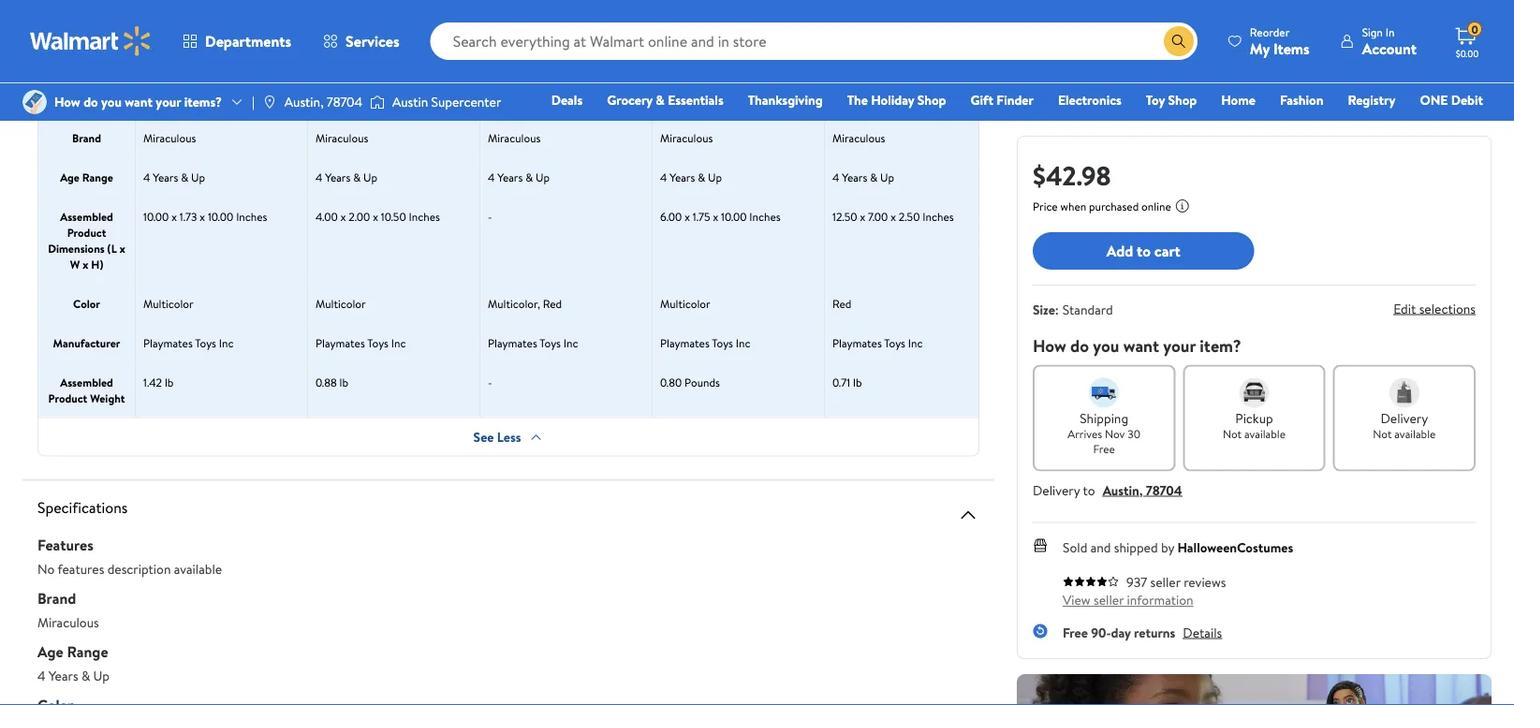 Task type: locate. For each thing, give the bounding box(es) containing it.
playmates toys inc for fourth playmates toys inc cell from left
[[660, 335, 751, 351]]

row containing manufacturer
[[38, 323, 1514, 362]]

- cell
[[480, 197, 653, 283], [480, 363, 653, 417]]

 image up brand row header
[[22, 90, 47, 114]]

up inside features no features description available brand miraculous age range 4 years & up
[[93, 667, 110, 685]]

miraculous up flip
[[852, 54, 914, 72]]

1 vertical spatial how
[[1033, 334, 1066, 357]]

0 vertical spatial 10.5"
[[746, 58, 772, 76]]

$22.99 miraculous super secret marinette with ladybug outfit doll playset, 7 pieces
[[335, 7, 449, 138]]

lb right 1.42
[[165, 374, 174, 390]]

deals
[[551, 91, 583, 109]]

multicolor cell
[[136, 284, 308, 323], [308, 284, 480, 323], [653, 284, 825, 323]]

7
[[409, 99, 415, 118]]

product left weight
[[48, 390, 87, 406]]

playmates toys inc up 0.88 lb
[[316, 335, 406, 351]]

assembled product dimensions (l x w x h)
[[48, 208, 125, 272]]

ladybug
[[572, 37, 620, 56], [745, 37, 792, 56], [876, 74, 924, 93], [163, 79, 211, 97], [363, 79, 410, 97], [508, 99, 555, 118]]

$14.99 group
[[508, 0, 626, 159]]

1 horizontal spatial cat
[[519, 58, 540, 76]]

1 vertical spatial age
[[37, 641, 63, 662]]

lb right 0.88 on the bottom left of the page
[[340, 374, 348, 390]]

playset, inside $22.99 miraculous super secret marinette with ladybug outfit doll playset, 7 pieces
[[362, 99, 406, 118]]

multicolor cell down 4.00 x 2.00 x 10.50 inches cell
[[308, 284, 480, 323]]

assembled for weight
[[60, 374, 113, 390]]

want for item?
[[1124, 334, 1159, 357]]

color row header
[[38, 284, 136, 323]]

playmates
[[143, 335, 193, 351], [316, 335, 365, 351], [488, 335, 537, 351], [660, 335, 710, 351], [833, 335, 882, 351]]

noir
[[543, 58, 568, 76], [163, 99, 188, 118]]

row
[[38, 0, 1514, 159], [38, 118, 1514, 157], [38, 157, 1514, 196], [38, 196, 1514, 283], [38, 283, 1514, 323], [38, 323, 1514, 362], [38, 362, 1514, 417]]

1 horizontal spatial and
[[1091, 538, 1111, 557]]

2 horizontal spatial playset,
[[852, 95, 896, 113]]

1 horizontal spatial $42.98
[[1033, 157, 1111, 193]]

0 vertical spatial - cell
[[480, 197, 653, 283]]

noir inside the $14.99 miraculous ladybug & cat noir movie exclusive 10.5" ladybug fashion doll with movie accessory
[[543, 58, 568, 76]]

assembled inside assembled product dimensions (l x w x h)
[[60, 208, 113, 224]]

10.00 x 1.73 x 10.00 inches cell
[[136, 197, 308, 283]]

edit selections button
[[1394, 299, 1476, 317]]

you up brand row header
[[101, 93, 122, 111]]

1 horizontal spatial playset,
[[362, 99, 406, 118]]

2 - from the top
[[488, 374, 492, 390]]

shipped
[[1114, 538, 1158, 557]]

age down brand row header
[[60, 169, 80, 185]]

age
[[60, 169, 80, 185], [37, 641, 63, 662]]

miraculous down features in the left bottom of the page
[[37, 613, 99, 632]]

4 playmates toys inc from the left
[[660, 335, 751, 351]]

0 vertical spatial assembled
[[60, 208, 113, 224]]

0 vertical spatial delivery
[[1381, 409, 1428, 427]]

and down "accomplished"
[[214, 79, 234, 97]]

playmates toys inc for fifth playmates toys inc cell
[[833, 335, 923, 351]]

1 vertical spatial $42.98
[[1033, 157, 1111, 193]]

multicolor up 1.42 lb
[[143, 295, 194, 311]]

details button
[[1183, 623, 1222, 642]]

1 vertical spatial product
[[48, 390, 87, 406]]

services
[[346, 31, 400, 52]]

0 vertical spatial age
[[60, 169, 80, 185]]

1 vertical spatial assembled
[[60, 374, 113, 390]]

0 horizontal spatial austin,
[[285, 93, 324, 111]]

1 row from the top
[[38, 0, 1514, 159]]

shop
[[918, 91, 946, 109], [1168, 91, 1197, 109]]

range down features in the left bottom of the page
[[67, 641, 108, 662]]

3 10.00 from the left
[[721, 208, 747, 224]]

0 horizontal spatial to
[[1083, 481, 1095, 499]]

playmates toys inc down multicolor, red
[[488, 335, 578, 351]]

$42.98 for $42.98
[[1033, 157, 1111, 193]]

sold
[[1063, 538, 1088, 557]]

multicolor up 0.80 pounds on the bottom
[[660, 295, 710, 311]]

1 horizontal spatial 10.00
[[208, 208, 233, 224]]

not down intent image for pickup
[[1223, 426, 1242, 442]]

0 horizontal spatial multicolor
[[143, 295, 194, 311]]

0.80
[[660, 374, 682, 390]]

3 playmates toys inc from the left
[[488, 335, 578, 351]]

1 not from the left
[[1223, 426, 1242, 442]]

0 horizontal spatial not
[[1223, 426, 1242, 442]]

want up brand row header
[[125, 93, 153, 111]]

1 horizontal spatial seller
[[1151, 573, 1181, 591]]

toys up 1.42 lb cell
[[195, 335, 216, 351]]

inc down red cell
[[908, 335, 923, 351]]

1 vertical spatial want
[[1124, 334, 1159, 357]]

0 horizontal spatial lb
[[165, 374, 174, 390]]

3.9872 stars out of 5, based on 937 seller reviews element
[[1063, 575, 1119, 587]]

1 vertical spatial - cell
[[480, 363, 653, 417]]

1 vertical spatial you
[[1093, 334, 1120, 357]]

red right multicolor,
[[543, 295, 562, 311]]

multicolor cell down 10.00 x 1.73 x 10.00 inches cell at top
[[136, 284, 308, 323]]

marinette
[[376, 58, 432, 76]]

- up multicolor,
[[488, 208, 492, 224]]

4 toys from the left
[[712, 335, 733, 351]]

0 vertical spatial -
[[488, 208, 492, 224]]

years for fifth 4 years & up cell from left
[[842, 169, 868, 185]]

playmates toys inc cell
[[136, 324, 308, 362], [308, 324, 480, 362], [480, 324, 653, 362], [653, 324, 825, 362], [825, 324, 997, 362]]

age inside 'row header'
[[60, 169, 80, 185]]

0 horizontal spatial 78704
[[327, 93, 362, 111]]

2 horizontal spatial multicolor
[[660, 295, 710, 311]]

lb for 1.42 lb
[[165, 374, 174, 390]]

x left 1.73
[[172, 208, 177, 224]]

0 vertical spatial with
[[335, 79, 360, 97]]

intent image for shipping image
[[1089, 378, 1119, 408]]

1 inc from the left
[[219, 335, 234, 351]]

0 horizontal spatial cat
[[237, 79, 258, 97]]

1 horizontal spatial  image
[[370, 93, 385, 111]]

0 vertical spatial brand
[[72, 130, 101, 146]]

 image
[[262, 95, 277, 110]]

inc
[[219, 335, 234, 351], [391, 335, 406, 351], [564, 335, 578, 351], [736, 335, 751, 351], [908, 335, 923, 351]]

1 shop from the left
[[918, 91, 946, 109]]

available right description
[[174, 560, 222, 578]]

0 vertical spatial you
[[101, 93, 122, 111]]

playset, for $22.99
[[362, 99, 406, 118]]

information
[[1127, 591, 1194, 609]]

0 horizontal spatial how
[[54, 93, 80, 111]]

13
[[568, 84, 577, 100]]

inches for 6.00 x 1.75 x 10.00 inches
[[749, 208, 781, 224]]

3 toys from the left
[[540, 335, 561, 351]]

mission
[[228, 37, 270, 56]]

ladybug inside $19.98 miraculous ladybug queen bee 10.5" fashion doll
[[745, 37, 792, 56]]

austin, down nov
[[1103, 481, 1143, 499]]

10.00 left 1.73
[[143, 208, 169, 224]]

1 horizontal spatial multicolor
[[316, 295, 366, 311]]

years for 2nd 4 years & up cell from the left
[[325, 169, 351, 185]]

0 horizontal spatial playset,
[[217, 99, 261, 118]]

0 vertical spatial free
[[1093, 441, 1115, 457]]

shop right toy
[[1168, 91, 1197, 109]]

10.00 x 1.73 x 10.00 inches
[[143, 208, 267, 224]]

multicolor,
[[488, 295, 540, 311]]

2 - cell from the top
[[480, 363, 653, 417]]

features
[[58, 560, 104, 578]]

3 row from the top
[[38, 157, 1514, 196]]

your left items?
[[156, 93, 181, 111]]

to inside button
[[1137, 240, 1151, 261]]

x right (l
[[120, 240, 125, 256]]

0.71 lb
[[833, 374, 862, 390]]

inc for fifth playmates toys inc cell
[[908, 335, 923, 351]]

available for delivery
[[1395, 426, 1436, 442]]

0 vertical spatial movie
[[571, 58, 606, 76]]

0 vertical spatial noir
[[543, 58, 568, 76]]

noir down "accomplished"
[[163, 99, 188, 118]]

seller right 937
[[1151, 573, 1181, 591]]

available inside pickup not available
[[1245, 426, 1286, 442]]

do down size : standard
[[1070, 334, 1089, 357]]

free
[[1093, 441, 1115, 457], [1063, 623, 1088, 642]]

1.42 lb cell
[[136, 363, 308, 417]]

1 horizontal spatial free
[[1093, 441, 1115, 457]]

noir up exclusive
[[543, 58, 568, 76]]

cat up exclusive
[[519, 58, 540, 76]]

available down intent image for pickup
[[1245, 426, 1286, 442]]

3 inc from the left
[[564, 335, 578, 351]]

0 vertical spatial do
[[83, 93, 98, 111]]

delivery up sold
[[1033, 481, 1080, 499]]

miraculous inside miraculous fashion flip ladybug doll playset, 2 pieces
[[852, 54, 914, 72]]

playmates toys inc cell up 0.88 lb cell
[[308, 324, 480, 362]]

toys down red cell
[[884, 335, 906, 351]]

ladybug inside $42.98 miraculous mission accomplished ladybug and cat noir doll playset, 4 pieces
[[163, 79, 211, 97]]

5 toys from the left
[[884, 335, 906, 351]]

x left 2.00
[[341, 208, 346, 224]]

playmates up 0.71 lb
[[833, 335, 882, 351]]

2 10.00 from the left
[[208, 208, 233, 224]]

pieces inside $42.98 miraculous mission accomplished ladybug and cat noir doll playset, 4 pieces
[[163, 120, 199, 138]]

7 row from the top
[[38, 362, 1514, 417]]

0 horizontal spatial $42.98
[[163, 7, 213, 31]]

manufacturer
[[53, 335, 120, 351]]

1 assembled from the top
[[60, 208, 113, 224]]

1 vertical spatial with
[[534, 120, 558, 138]]

playmates toys inc cell up 1.42 lb cell
[[136, 324, 308, 362]]

toys for first playmates toys inc cell from the left
[[195, 335, 216, 351]]

available for pickup
[[1245, 426, 1286, 442]]

5 4 years & up cell from the left
[[825, 158, 997, 196]]

brand
[[72, 130, 101, 146], [37, 588, 76, 608]]

0 horizontal spatial and
[[214, 79, 234, 97]]

color
[[73, 295, 100, 311]]

inc for first playmates toys inc cell from the left
[[219, 335, 234, 351]]

0 horizontal spatial pieces
[[163, 120, 199, 138]]

inches right 1.73
[[236, 208, 267, 224]]

2 not from the left
[[1373, 426, 1392, 442]]

sign
[[1362, 24, 1383, 40]]

1 horizontal spatial 10.5"
[[746, 58, 772, 76]]

- cell up multicolor, red cell
[[480, 197, 653, 283]]

0 horizontal spatial 10.5"
[[562, 79, 588, 97]]

2 inches from the left
[[409, 208, 440, 224]]

not inside pickup not available
[[1223, 426, 1242, 442]]

3 multicolor from the left
[[660, 295, 710, 311]]

1 vertical spatial delivery
[[1033, 481, 1080, 499]]

playmates for fifth playmates toys inc cell
[[833, 335, 882, 351]]

playmates up 0.80 pounds on the bottom
[[660, 335, 710, 351]]

4 years & up cell up 2.50
[[825, 158, 997, 196]]

do for how do you want your items?
[[83, 93, 98, 111]]

2 miraculous cell from the left
[[308, 118, 480, 157]]

1 horizontal spatial your
[[1163, 334, 1196, 357]]

red cell
[[825, 284, 997, 323]]

1 toys from the left
[[195, 335, 216, 351]]

0 horizontal spatial with
[[335, 79, 360, 97]]

playmates up 1.42 lb
[[143, 335, 193, 351]]

playmates toys inc up 0.71 lb
[[833, 335, 923, 351]]

5 playmates from the left
[[833, 335, 882, 351]]

2 playmates toys inc from the left
[[316, 335, 406, 351]]

you down standard
[[1093, 334, 1120, 357]]

$42.98 group
[[163, 0, 281, 138]]

1 vertical spatial cat
[[237, 79, 258, 97]]

2 lb from the left
[[340, 374, 348, 390]]

$19.98 miraculous ladybug queen bee 10.5" fashion doll
[[680, 7, 792, 97]]

0 horizontal spatial noir
[[163, 99, 188, 118]]

thanksgiving
[[748, 91, 823, 109]]

ladybug inside $22.99 miraculous super secret marinette with ladybug outfit doll playset, 7 pieces
[[363, 79, 410, 97]]

ladybug inside miraculous fashion flip ladybug doll playset, 2 pieces
[[876, 74, 924, 93]]

range down brand row header
[[82, 169, 113, 185]]

Search search field
[[430, 22, 1198, 60]]

0.71 lb cell
[[825, 363, 997, 417]]

1 horizontal spatial how
[[1033, 334, 1066, 357]]

5 row from the top
[[38, 283, 1514, 323]]

6 row from the top
[[38, 323, 1514, 362]]

lb for 0.88 lb
[[340, 374, 348, 390]]

78704 up 'by'
[[1146, 481, 1182, 499]]

3 playmates toys inc cell from the left
[[480, 324, 653, 362]]

miraculous down essentials at the left top of page
[[660, 130, 713, 146]]

x left 7.00
[[860, 208, 865, 224]]

x right w
[[83, 256, 88, 272]]

pieces down items?
[[163, 120, 199, 138]]

2 4 years & up cell from the left
[[308, 158, 480, 196]]

$14.99
[[508, 7, 554, 31]]

|
[[252, 93, 255, 111]]

1 horizontal spatial shop
[[1168, 91, 1197, 109]]

how for how do you want your items?
[[54, 93, 80, 111]]

lb for 0.71 lb
[[853, 374, 862, 390]]

4.00 x 2.00 x 10.50 inches
[[316, 208, 440, 224]]

1 horizontal spatial 78704
[[1146, 481, 1182, 499]]

product inside assembled product weight
[[48, 390, 87, 406]]

3 playmates from the left
[[488, 335, 537, 351]]

pieces inside miraculous fashion flip ladybug doll playset, 2 pieces
[[909, 95, 946, 113]]

-
[[488, 208, 492, 224], [488, 374, 492, 390]]

brand inside row header
[[72, 130, 101, 146]]

account
[[1362, 38, 1417, 59]]

$19.98
[[680, 7, 724, 31]]

how
[[54, 93, 80, 111], [1033, 334, 1066, 357]]

4 years & up cell up 6.00 x 1.75 x 10.00 inches
[[653, 158, 825, 196]]

1 vertical spatial range
[[67, 641, 108, 662]]

$22.99
[[335, 7, 384, 31]]

doll inside miraculous fashion flip ladybug doll playset, 2 pieces
[[927, 74, 950, 93]]

10.00 for 6.00
[[721, 208, 747, 224]]

2 toys from the left
[[367, 335, 389, 351]]

4 row from the top
[[38, 196, 1514, 283]]

red up the 0.71 on the bottom right of the page
[[833, 295, 852, 311]]

1 horizontal spatial you
[[1093, 334, 1120, 357]]

playmates toys inc up 1.42 lb
[[143, 335, 234, 351]]

by
[[1161, 538, 1174, 557]]

pounds
[[685, 374, 720, 390]]

0 vertical spatial your
[[156, 93, 181, 111]]

1 horizontal spatial with
[[534, 120, 558, 138]]

online
[[1142, 199, 1171, 214]]

playmates toys inc for 2nd playmates toys inc cell from the left
[[316, 335, 406, 351]]

finder
[[997, 91, 1034, 109]]

product inside assembled product dimensions (l x w x h)
[[67, 224, 106, 240]]

available inside delivery not available
[[1395, 426, 1436, 442]]

2 horizontal spatial 10.00
[[721, 208, 747, 224]]

size : standard
[[1033, 301, 1113, 319]]

one
[[1420, 91, 1448, 109]]

1 playmates toys inc cell from the left
[[136, 324, 308, 362]]

1 horizontal spatial lb
[[340, 374, 348, 390]]

4 years & up cell
[[136, 158, 308, 196], [308, 158, 480, 196], [480, 158, 653, 196], [653, 158, 825, 196], [825, 158, 997, 196]]

delivery inside delivery not available
[[1381, 409, 1428, 427]]

1 vertical spatial to
[[1083, 481, 1095, 499]]

0 vertical spatial to
[[1137, 240, 1151, 261]]

4 miraculous cell from the left
[[653, 118, 825, 157]]

- up see
[[488, 374, 492, 390]]

0 horizontal spatial do
[[83, 93, 98, 111]]

0 horizontal spatial seller
[[1094, 591, 1124, 609]]

inc up 1.42 lb cell
[[219, 335, 234, 351]]

cat
[[519, 58, 540, 76], [237, 79, 258, 97]]

miraculous inside features no features description available brand miraculous age range 4 years & up
[[37, 613, 99, 632]]

0 horizontal spatial red
[[543, 295, 562, 311]]

row containing $42.98
[[38, 0, 1514, 159]]

years
[[153, 169, 178, 185], [325, 169, 351, 185], [497, 169, 523, 185], [670, 169, 695, 185], [842, 169, 868, 185], [49, 667, 78, 685]]

not down 'intent image for delivery'
[[1373, 426, 1392, 442]]

4 years & up up 2.00
[[316, 169, 377, 185]]

seller down 3.9872 stars out of 5, based on 937 seller reviews element
[[1094, 591, 1124, 609]]

0 horizontal spatial your
[[156, 93, 181, 111]]

noir inside $42.98 miraculous mission accomplished ladybug and cat noir doll playset, 4 pieces
[[163, 99, 188, 118]]

0 vertical spatial cat
[[519, 58, 540, 76]]

$42.98 inside $42.98 miraculous mission accomplished ladybug and cat noir doll playset, 4 pieces
[[163, 7, 213, 31]]

toy
[[1146, 91, 1165, 109]]

playset, for $42.98
[[217, 99, 261, 118]]

multicolor, red
[[488, 295, 562, 311]]

4.00
[[316, 208, 338, 224]]

5 inc from the left
[[908, 335, 923, 351]]

how do you want your items?
[[54, 93, 222, 111]]

1 horizontal spatial noir
[[543, 58, 568, 76]]

3 inches from the left
[[749, 208, 781, 224]]

age range row header
[[38, 158, 136, 196]]

playmates for first playmates toys inc cell from the left
[[143, 335, 193, 351]]

1 - cell from the top
[[480, 197, 653, 283]]

not
[[1223, 426, 1242, 442], [1373, 426, 1392, 442]]

delivery
[[1381, 409, 1428, 427], [1033, 481, 1080, 499]]

58
[[740, 84, 752, 100]]

4 years & up up 7.00
[[833, 169, 894, 185]]

lb inside cell
[[853, 374, 862, 390]]

miraculous up "accomplished"
[[163, 37, 225, 56]]

10.00 right 1.73
[[208, 208, 233, 224]]

0 vertical spatial $42.98
[[163, 7, 213, 31]]

2 multicolor from the left
[[316, 295, 366, 311]]

1 multicolor from the left
[[143, 295, 194, 311]]

pieces for $22.99
[[335, 120, 372, 138]]

row containing assembled product weight
[[38, 362, 1514, 417]]

5 miraculous cell from the left
[[825, 118, 997, 157]]

playmates toys inc cell up 0.80 pounds cell in the bottom of the page
[[653, 324, 825, 362]]

0 horizontal spatial delivery
[[1033, 481, 1080, 499]]

multicolor, red cell
[[480, 284, 653, 323]]

2 inc from the left
[[391, 335, 406, 351]]

0 horizontal spatial  image
[[22, 90, 47, 114]]

inc up 0.88 lb cell
[[391, 335, 406, 351]]

one debit link
[[1412, 90, 1492, 110]]

- for 4.00 x 2.00 x 10.50 inches
[[488, 208, 492, 224]]

cat right 67 at left top
[[237, 79, 258, 97]]

1 - from the top
[[488, 208, 492, 224]]

not inside delivery not available
[[1373, 426, 1392, 442]]

1 horizontal spatial not
[[1373, 426, 1392, 442]]

pieces right 2
[[909, 95, 946, 113]]

1 horizontal spatial do
[[1070, 334, 1089, 357]]

1 vertical spatial noir
[[163, 99, 188, 118]]

6.00 x 1.75 x 10.00 inches cell
[[653, 197, 825, 283]]

playmates toys inc cell down red cell
[[825, 324, 997, 362]]

row containing age range
[[38, 157, 1514, 196]]

view
[[1063, 591, 1091, 609]]

assembled up the dimensions
[[60, 208, 113, 224]]

2 horizontal spatial available
[[1395, 426, 1436, 442]]

movie up 13
[[571, 58, 606, 76]]

grocery
[[607, 91, 653, 109]]

inches right 2.50
[[923, 208, 954, 224]]

inches for 4.00 x 2.00 x 10.50 inches
[[409, 208, 440, 224]]

how down size
[[1033, 334, 1066, 357]]

4 inside $42.98 miraculous mission accomplished ladybug and cat noir doll playset, 4 pieces
[[264, 99, 272, 118]]

0 horizontal spatial available
[[174, 560, 222, 578]]

 image
[[22, 90, 47, 114], [370, 93, 385, 111]]

6.00 x 1.75 x 10.00 inches
[[660, 208, 781, 224]]

shop right 2
[[918, 91, 946, 109]]

multicolor up 0.88 lb
[[316, 295, 366, 311]]

0 vertical spatial want
[[125, 93, 153, 111]]

not for pickup
[[1223, 426, 1242, 442]]

1 vertical spatial your
[[1163, 334, 1196, 357]]

fashion inside miraculous fashion flip ladybug doll playset, 2 pieces
[[917, 54, 960, 72]]

2 row from the top
[[38, 118, 1514, 157]]

austin, right |
[[285, 93, 324, 111]]

miraculous cell down 58
[[653, 118, 825, 157]]

10.00
[[143, 208, 169, 224], [208, 208, 233, 224], [721, 208, 747, 224]]

multicolor cell down 6.00 x 1.75 x 10.00 inches cell
[[653, 284, 825, 323]]

4 years & up up 1.73
[[143, 169, 205, 185]]

miraculous
[[163, 37, 225, 56], [335, 37, 397, 56], [508, 37, 569, 56], [680, 37, 741, 56], [852, 54, 914, 72], [143, 130, 196, 146], [316, 130, 368, 146], [488, 130, 541, 146], [660, 130, 713, 146], [833, 130, 885, 146], [37, 613, 99, 632]]

cat inside $42.98 miraculous mission accomplished ladybug and cat noir doll playset, 4 pieces
[[237, 79, 258, 97]]

miraculous up secret
[[335, 37, 397, 56]]

search icon image
[[1171, 34, 1186, 49]]

do
[[83, 93, 98, 111], [1070, 334, 1089, 357]]

0 vertical spatial how
[[54, 93, 80, 111]]

pieces inside $22.99 miraculous super secret marinette with ladybug outfit doll playset, 7 pieces
[[335, 120, 372, 138]]

accessory
[[508, 140, 566, 159]]

inches
[[236, 208, 267, 224], [409, 208, 440, 224], [749, 208, 781, 224], [923, 208, 954, 224]]

delivery for not
[[1381, 409, 1428, 427]]

2 horizontal spatial pieces
[[909, 95, 946, 113]]

1 horizontal spatial want
[[1124, 334, 1159, 357]]

miraculous cell
[[136, 118, 308, 157], [308, 118, 480, 157], [480, 118, 653, 157], [653, 118, 825, 157], [825, 118, 997, 157]]

1 horizontal spatial available
[[1245, 426, 1286, 442]]

playset, inside $42.98 miraculous mission accomplished ladybug and cat noir doll playset, 4 pieces
[[217, 99, 261, 118]]

78704 down secret
[[327, 93, 362, 111]]

0 vertical spatial austin,
[[285, 93, 324, 111]]

0 vertical spatial and
[[214, 79, 234, 97]]

1 lb from the left
[[165, 374, 174, 390]]

1 inches from the left
[[236, 208, 267, 224]]

playmates up 0.88 lb
[[316, 335, 365, 351]]

2 playmates from the left
[[316, 335, 365, 351]]

1 horizontal spatial pieces
[[335, 120, 372, 138]]

1 playmates toys inc from the left
[[143, 335, 234, 351]]

add to cart button
[[1033, 232, 1254, 270]]

4 inches from the left
[[923, 208, 954, 224]]

10.00 for 10.00
[[208, 208, 233, 224]]

4 years & up cell down deals
[[480, 158, 653, 196]]

brand up age range
[[72, 130, 101, 146]]

1 playmates from the left
[[143, 335, 193, 351]]

4 years & up up 1.75
[[660, 169, 722, 185]]

1 horizontal spatial delivery
[[1381, 409, 1428, 427]]

assembled
[[60, 208, 113, 224], [60, 374, 113, 390]]

the
[[847, 91, 868, 109]]

$42.98 up "accomplished"
[[163, 7, 213, 31]]

4 4 years & up cell from the left
[[653, 158, 825, 196]]

0 horizontal spatial shop
[[918, 91, 946, 109]]

10.50
[[381, 208, 406, 224]]

and right sold
[[1091, 538, 1111, 557]]

returns
[[1134, 623, 1176, 642]]

multicolor for 1st multicolor cell
[[143, 295, 194, 311]]

2 assembled from the top
[[60, 374, 113, 390]]

1 vertical spatial movie
[[561, 120, 596, 138]]

$42.98 up when
[[1033, 157, 1111, 193]]

1 horizontal spatial red
[[833, 295, 852, 311]]

you for how do you want your item?
[[1093, 334, 1120, 357]]

2 horizontal spatial lb
[[853, 374, 862, 390]]

4 playmates from the left
[[660, 335, 710, 351]]

5 playmates toys inc from the left
[[833, 335, 923, 351]]

x right 2.00
[[373, 208, 378, 224]]

6.00
[[660, 208, 682, 224]]

1 red from the left
[[543, 295, 562, 311]]

multicolor for 1st multicolor cell from the right
[[660, 295, 710, 311]]

your left item? on the right of the page
[[1163, 334, 1196, 357]]

services button
[[307, 19, 415, 64]]

austin supercenter
[[392, 93, 501, 111]]

0 vertical spatial product
[[67, 224, 106, 240]]

miraculous cell down deals
[[480, 118, 653, 157]]

toys for 2nd playmates toys inc cell from the left
[[367, 335, 389, 351]]

4 inside features no features description available brand miraculous age range 4 years & up
[[37, 667, 45, 685]]

doll
[[927, 74, 950, 93], [726, 79, 749, 97], [191, 99, 214, 118], [335, 99, 359, 118], [508, 120, 531, 138]]

2 multicolor cell from the left
[[308, 284, 480, 323]]

3 multicolor cell from the left
[[653, 284, 825, 323]]

toys down multicolor, red cell
[[540, 335, 561, 351]]

inches right 1.75
[[749, 208, 781, 224]]

austin
[[392, 93, 428, 111]]

0 horizontal spatial 10.00
[[143, 208, 169, 224]]

2 shop from the left
[[1168, 91, 1197, 109]]

inches for 12.50 x 7.00 x 2.50 inches
[[923, 208, 954, 224]]

and
[[214, 79, 234, 97], [1091, 538, 1111, 557]]

want
[[125, 93, 153, 111], [1124, 334, 1159, 357]]

1 horizontal spatial to
[[1137, 240, 1151, 261]]

3 lb from the left
[[853, 374, 862, 390]]

reorder my items
[[1250, 24, 1310, 59]]

items
[[1274, 38, 1310, 59]]

12.50
[[833, 208, 857, 224]]

2 4 years & up from the left
[[316, 169, 377, 185]]

4 inc from the left
[[736, 335, 751, 351]]

features
[[37, 534, 94, 555]]

1 vertical spatial 10.5"
[[562, 79, 588, 97]]

assembled inside assembled product weight
[[60, 374, 113, 390]]

view seller information
[[1063, 591, 1194, 609]]

0 horizontal spatial you
[[101, 93, 122, 111]]

home
[[1221, 91, 1256, 109]]

5 playmates toys inc cell from the left
[[825, 324, 997, 362]]

delivery for to
[[1033, 481, 1080, 499]]

miraculous down exclusive
[[488, 130, 541, 146]]

2.50
[[899, 208, 920, 224]]



Task type: describe. For each thing, give the bounding box(es) containing it.
doll inside $19.98 miraculous ladybug queen bee 10.5" fashion doll
[[726, 79, 749, 97]]

1 4 years & up from the left
[[143, 169, 205, 185]]

assembled for dimensions
[[60, 208, 113, 224]]

brand row header
[[38, 118, 136, 157]]

want for items?
[[125, 93, 153, 111]]

937
[[1127, 573, 1147, 591]]

legal information image
[[1175, 199, 1190, 214]]

4 playmates toys inc cell from the left
[[653, 324, 825, 362]]

see less
[[473, 427, 521, 446]]

10.5" inside $19.98 miraculous ladybug queen bee 10.5" fashion doll
[[746, 58, 772, 76]]

secret
[[335, 58, 372, 76]]

& inside features no features description available brand miraculous age range 4 years & up
[[81, 667, 90, 685]]

walmart+
[[1428, 117, 1483, 135]]

1.42 lb
[[143, 374, 174, 390]]

home link
[[1213, 90, 1264, 110]]

age inside features no features description available brand miraculous age range 4 years & up
[[37, 641, 63, 662]]

day
[[1111, 623, 1131, 642]]

holiday
[[871, 91, 914, 109]]

& inside the $14.99 miraculous ladybug & cat noir movie exclusive 10.5" ladybug fashion doll with movie accessory
[[508, 58, 516, 76]]

registry link
[[1340, 90, 1404, 110]]

3 4 years & up cell from the left
[[480, 158, 653, 196]]

nov
[[1105, 426, 1125, 442]]

austin, 78704
[[285, 93, 362, 111]]

intent image for delivery image
[[1390, 378, 1420, 408]]

assembled product dimensions (l x w x h) row header
[[38, 197, 136, 283]]

now $16.84 group
[[852, 0, 970, 117]]

seller for 937
[[1151, 573, 1181, 591]]

0.71
[[833, 374, 850, 390]]

inc for third playmates toys inc cell from the left
[[564, 335, 578, 351]]

intent image for pickup image
[[1239, 378, 1269, 408]]

toys for fourth playmates toys inc cell from left
[[712, 335, 733, 351]]

deals link
[[543, 90, 591, 110]]

range inside features no features description available brand miraculous age range 4 years & up
[[67, 641, 108, 662]]

with inside the $14.99 miraculous ladybug & cat noir movie exclusive 10.5" ladybug fashion doll with movie accessory
[[534, 120, 558, 138]]

doll inside $22.99 miraculous super secret marinette with ladybug outfit doll playset, 7 pieces
[[335, 99, 359, 118]]

product for weight
[[48, 390, 87, 406]]

you for how do you want your items?
[[101, 93, 122, 111]]

reorder
[[1250, 24, 1290, 40]]

pickup not available
[[1223, 409, 1286, 442]]

do for how do you want your item?
[[1070, 334, 1089, 357]]

x right 7.00
[[891, 208, 896, 224]]

miraculous down how do you want your items?
[[143, 130, 196, 146]]

free inside shipping arrives nov 30 free
[[1093, 441, 1115, 457]]

grocery & essentials
[[607, 91, 724, 109]]

available inside features no features description available brand miraculous age range 4 years & up
[[174, 560, 222, 578]]

items?
[[184, 93, 222, 111]]

5 4 years & up from the left
[[833, 169, 894, 185]]

with inside $22.99 miraculous super secret marinette with ladybug outfit doll playset, 7 pieces
[[335, 79, 360, 97]]

when
[[1061, 199, 1087, 214]]

years for first 4 years & up cell from left
[[153, 169, 178, 185]]

specifications image
[[957, 503, 980, 526]]

years inside features no features description available brand miraculous age range 4 years & up
[[49, 667, 78, 685]]

your for item?
[[1163, 334, 1196, 357]]

doll inside $42.98 miraculous mission accomplished ladybug and cat noir doll playset, 4 pieces
[[191, 99, 214, 118]]

row containing assembled product dimensions (l x w x h)
[[38, 196, 1514, 283]]

playmates for fourth playmates toys inc cell from left
[[660, 335, 710, 351]]

purchased
[[1089, 199, 1139, 214]]

sold and shipped by halloweencostumes
[[1063, 538, 1294, 557]]

product for dimensions
[[67, 224, 106, 240]]

shipping arrives nov 30 free
[[1068, 409, 1141, 457]]

$22.99 group
[[335, 0, 453, 138]]

0
[[1472, 21, 1478, 37]]

$42.98 for $42.98 miraculous mission accomplished ladybug and cat noir doll playset, 4 pieces
[[163, 7, 213, 31]]

gift
[[971, 91, 994, 109]]

 image for austin supercenter
[[370, 93, 385, 111]]

2
[[899, 95, 906, 113]]

inches for 10.00 x 1.73 x 10.00 inches
[[236, 208, 267, 224]]

see
[[473, 427, 494, 446]]

2 red from the left
[[833, 295, 852, 311]]

Walmart Site-Wide search field
[[430, 22, 1198, 60]]

free 90-day returns details
[[1063, 623, 1222, 642]]

1 vertical spatial 78704
[[1146, 481, 1182, 499]]

10.5" inside the $14.99 miraculous ladybug & cat noir movie exclusive 10.5" ladybug fashion doll with movie accessory
[[562, 79, 588, 97]]

0.80 pounds cell
[[653, 363, 825, 417]]

super
[[400, 37, 433, 56]]

0.88
[[316, 374, 337, 390]]

your for items?
[[156, 93, 181, 111]]

price
[[1033, 199, 1058, 214]]

25
[[912, 101, 924, 117]]

doll inside the $14.99 miraculous ladybug & cat noir movie exclusive 10.5" ladybug fashion doll with movie accessory
[[508, 120, 531, 138]]

toy shop link
[[1138, 90, 1206, 110]]

0 horizontal spatial free
[[1063, 623, 1088, 642]]

1 multicolor cell from the left
[[136, 284, 308, 323]]

1 vertical spatial austin,
[[1103, 481, 1143, 499]]

cat inside the $14.99 miraculous ladybug & cat noir movie exclusive 10.5" ladybug fashion doll with movie accessory
[[519, 58, 540, 76]]

to for add
[[1137, 240, 1151, 261]]

pieces for $42.98
[[163, 120, 199, 138]]

x left 1.75
[[685, 208, 690, 224]]

how for how do you want your item?
[[1033, 334, 1066, 357]]

dimensions
[[48, 240, 105, 256]]

0.88 lb
[[316, 374, 348, 390]]

the holiday shop
[[847, 91, 946, 109]]

 image for how do you want your items?
[[22, 90, 47, 114]]

gift finder
[[971, 91, 1034, 109]]

item?
[[1200, 334, 1241, 357]]

sign in account
[[1362, 24, 1417, 59]]

$19.98 group
[[680, 0, 798, 105]]

30
[[1128, 426, 1141, 442]]

my
[[1250, 38, 1270, 59]]

assembled product weight row header
[[38, 363, 136, 417]]

one debit walmart+
[[1420, 91, 1483, 135]]

1 vertical spatial and
[[1091, 538, 1111, 557]]

$42.98 miraculous mission accomplished ladybug and cat noir doll playset, 4 pieces
[[163, 7, 272, 138]]

fashion inside the $14.99 miraculous ladybug & cat noir movie exclusive 10.5" ladybug fashion doll with movie accessory
[[558, 99, 601, 118]]

playmates toys inc for first playmates toys inc cell from the left
[[143, 335, 234, 351]]

$14.99 miraculous ladybug & cat noir movie exclusive 10.5" ladybug fashion doll with movie accessory
[[508, 7, 620, 159]]

multicolor for second multicolor cell from the right
[[316, 295, 366, 311]]

toys for fifth playmates toys inc cell
[[884, 335, 906, 351]]

gift finder link
[[962, 90, 1042, 110]]

miraculous inside the $14.99 miraculous ladybug & cat noir movie exclusive 10.5" ladybug fashion doll with movie accessory
[[508, 37, 569, 56]]

1 miraculous cell from the left
[[136, 118, 308, 157]]

size
[[1033, 301, 1055, 319]]

$0.00
[[1456, 47, 1479, 59]]

exclusive
[[508, 79, 559, 97]]

seller for view
[[1094, 591, 1124, 609]]

3 miraculous cell from the left
[[480, 118, 653, 157]]

42
[[395, 84, 408, 100]]

miraculous fashion flip ladybug doll playset, 2 pieces
[[852, 54, 960, 113]]

edit
[[1394, 299, 1416, 317]]

(l
[[107, 240, 117, 256]]

manufacturer row header
[[38, 324, 136, 362]]

4 4 years & up from the left
[[660, 169, 722, 185]]

row containing color
[[38, 283, 1514, 323]]

- cell for 0.80
[[480, 363, 653, 417]]

flip
[[852, 74, 873, 93]]

1 10.00 from the left
[[143, 208, 169, 224]]

x right 1.75
[[713, 208, 719, 224]]

edit selections
[[1394, 299, 1476, 317]]

essentials
[[668, 91, 724, 109]]

not for delivery
[[1373, 426, 1392, 442]]

miraculous inside $42.98 miraculous mission accomplished ladybug and cat noir doll playset, 4 pieces
[[163, 37, 225, 56]]

add
[[1107, 240, 1133, 261]]

electronics
[[1058, 91, 1122, 109]]

to for delivery
[[1083, 481, 1095, 499]]

playmates for 2nd playmates toys inc cell from the left
[[316, 335, 365, 351]]

outfit
[[413, 79, 449, 97]]

electronics link
[[1050, 90, 1130, 110]]

4.00 x 2.00 x 10.50 inches cell
[[308, 197, 480, 283]]

playset, inside miraculous fashion flip ladybug doll playset, 2 pieces
[[852, 95, 896, 113]]

shipping
[[1080, 409, 1129, 427]]

1 4 years & up cell from the left
[[136, 158, 308, 196]]

12.50 x 7.00 x 2.50 inches cell
[[825, 197, 997, 283]]

toys for third playmates toys inc cell from the left
[[540, 335, 561, 351]]

inc for fourth playmates toys inc cell from left
[[736, 335, 751, 351]]

arrives
[[1068, 426, 1102, 442]]

row containing brand
[[38, 118, 1514, 157]]

austin, 78704 button
[[1103, 481, 1182, 499]]

years for third 4 years & up cell from the left
[[497, 169, 523, 185]]

less
[[497, 427, 521, 446]]

miraculous down austin, 78704
[[316, 130, 368, 146]]

cart
[[1155, 240, 1181, 261]]

miraculous down the the
[[833, 130, 885, 146]]

inc for 2nd playmates toys inc cell from the left
[[391, 335, 406, 351]]

range inside 'row header'
[[82, 169, 113, 185]]

0.88 lb cell
[[308, 363, 480, 417]]

miraculous inside $22.99 miraculous super secret marinette with ladybug outfit doll playset, 7 pieces
[[335, 37, 397, 56]]

the holiday shop link
[[839, 90, 955, 110]]

miraculous inside $19.98 miraculous ladybug queen bee 10.5" fashion doll
[[680, 37, 741, 56]]

x right 1.73
[[200, 208, 205, 224]]

now $16.84
[[852, 7, 937, 31]]

price when purchased online
[[1033, 199, 1171, 214]]

age range
[[60, 169, 113, 185]]

- for 0.88 lb
[[488, 374, 492, 390]]

queen
[[680, 58, 718, 76]]

3 4 years & up from the left
[[488, 169, 550, 185]]

pickup
[[1236, 409, 1273, 427]]

7.00
[[868, 208, 888, 224]]

1.73
[[180, 208, 197, 224]]

supercenter
[[431, 93, 501, 111]]

playmates toys inc for third playmates toys inc cell from the left
[[488, 335, 578, 351]]

- cell for 6.00
[[480, 197, 653, 283]]

0 vertical spatial 78704
[[327, 93, 362, 111]]

debit
[[1451, 91, 1483, 109]]

details
[[1183, 623, 1222, 642]]

assembled product weight
[[48, 374, 125, 406]]

reviews
[[1184, 573, 1226, 591]]

fashion inside $19.98 miraculous ladybug queen bee 10.5" fashion doll
[[680, 79, 723, 97]]

brand inside features no features description available brand miraculous age range 4 years & up
[[37, 588, 76, 608]]

and inside $42.98 miraculous mission accomplished ladybug and cat noir doll playset, 4 pieces
[[214, 79, 234, 97]]

thanksgiving link
[[740, 90, 831, 110]]

years for second 4 years & up cell from the right
[[670, 169, 695, 185]]

grocery & essentials link
[[599, 90, 732, 110]]

2 playmates toys inc cell from the left
[[308, 324, 480, 362]]

playmates for third playmates toys inc cell from the left
[[488, 335, 537, 351]]

walmart image
[[30, 26, 152, 56]]

standard
[[1063, 301, 1113, 319]]



Task type: vqa. For each thing, say whether or not it's contained in the screenshot.
"when"
yes



